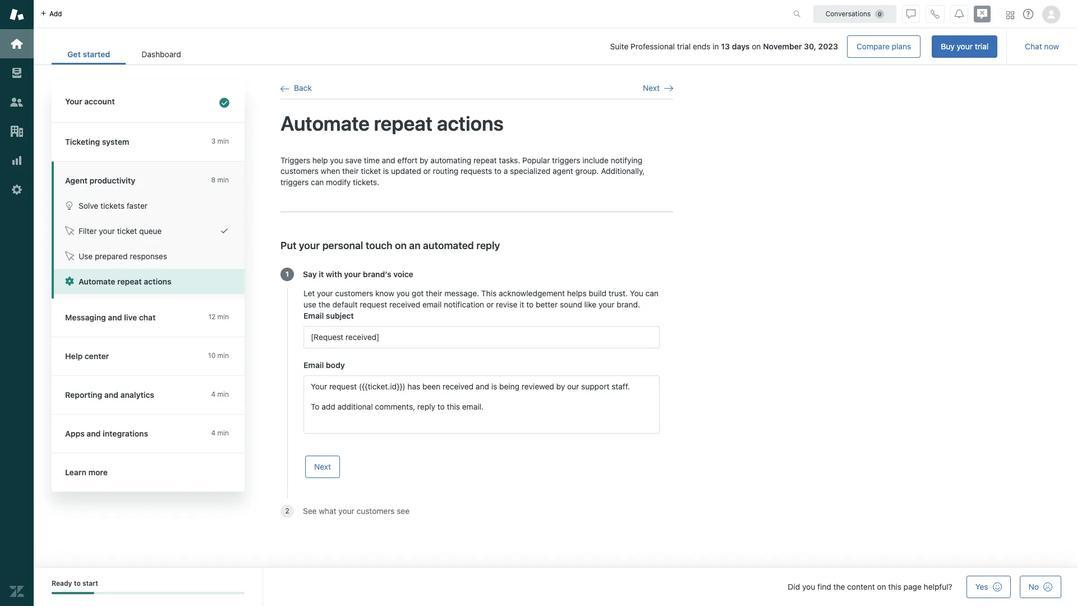Task type: vqa. For each thing, say whether or not it's contained in the screenshot.
'Sample Ticket: Item Restock'
no



Task type: describe. For each thing, give the bounding box(es) containing it.
no button
[[1020, 576, 1062, 598]]

notification
[[444, 300, 485, 309]]

get started
[[67, 49, 110, 59]]

better
[[536, 300, 558, 309]]

2 vertical spatial customers
[[357, 506, 395, 516]]

like
[[585, 300, 597, 309]]

started
[[83, 49, 110, 59]]

your right filter
[[99, 226, 115, 236]]

min for ticketing system
[[218, 137, 229, 145]]

buy your trial
[[941, 42, 989, 51]]

tab list containing get started
[[52, 44, 197, 65]]

solve tickets faster button
[[54, 193, 245, 218]]

triggers help you save time and effort by automating repeat tasks. popular triggers include notifying customers when their ticket is updated or routing requests to a specialized agent group. additionally, triggers can modify tickets.
[[281, 155, 645, 187]]

repeat inside content-title region
[[374, 111, 433, 135]]

November 30, 2023 text field
[[763, 42, 839, 51]]

put your personal touch on an automated reply
[[281, 240, 500, 252]]

build
[[589, 289, 607, 298]]

know
[[375, 289, 395, 298]]

center
[[85, 351, 109, 361]]

email body
[[304, 361, 345, 370]]

received
[[390, 300, 421, 309]]

tickets
[[101, 201, 125, 210]]

did you find the content on this page helpful?
[[788, 582, 953, 592]]

help center heading
[[52, 337, 256, 376]]

0 vertical spatial triggers
[[552, 155, 581, 165]]

no
[[1029, 582, 1039, 592]]

see
[[397, 506, 410, 516]]

content-title region
[[281, 111, 674, 137]]

min for help center
[[218, 351, 229, 360]]

notifications image
[[955, 9, 964, 18]]

a
[[504, 166, 508, 176]]

views image
[[10, 66, 24, 80]]

customers inside triggers help you save time and effort by automating repeat tasks. popular triggers include notifying customers when their ticket is updated or routing requests to a specialized agent group. additionally, triggers can modify tickets.
[[281, 166, 319, 176]]

reply
[[477, 240, 500, 252]]

did
[[788, 582, 800, 592]]

your right put
[[299, 240, 320, 252]]

ticket inside triggers help you save time and effort by automating repeat tasks. popular triggers include notifying customers when their ticket is updated or routing requests to a specialized agent group. additionally, triggers can modify tickets.
[[361, 166, 381, 176]]

1
[[286, 270, 289, 279]]

4 for reporting and analytics
[[211, 390, 216, 399]]

automate inside content-title region
[[281, 111, 370, 135]]

12 min
[[208, 313, 229, 321]]

admin image
[[10, 182, 24, 197]]

brand.
[[617, 300, 640, 309]]

days
[[732, 42, 750, 51]]

find
[[818, 582, 832, 592]]

30,
[[804, 42, 817, 51]]

agent productivity
[[65, 176, 135, 185]]

is
[[383, 166, 389, 176]]

live
[[124, 313, 137, 322]]

you
[[630, 289, 644, 298]]

conversations button
[[814, 5, 897, 23]]

acknowledgement
[[499, 289, 565, 298]]

1 horizontal spatial next button
[[643, 83, 674, 93]]

customers inside let your customers know you got their message. this acknowledgement helps build trust. you can use the default request received email notification or revise it to better sound like your brand.
[[335, 289, 373, 298]]

get help image
[[1024, 9, 1034, 19]]

trial for your
[[975, 42, 989, 51]]

modify
[[326, 177, 351, 187]]

automate repeat actions inside button
[[79, 277, 172, 286]]

to inside let your customers know you got their message. this acknowledgement helps build trust. you can use the default request received email notification or revise it to better sound like your brand.
[[527, 300, 534, 309]]

page
[[904, 582, 922, 592]]

their inside let your customers know you got their message. this acknowledgement helps build trust. you can use the default request received email notification or revise it to better sound like your brand.
[[426, 289, 443, 298]]

ticket inside button
[[117, 226, 137, 236]]

your right with
[[344, 270, 361, 279]]

productivity
[[90, 176, 135, 185]]

automating
[[431, 155, 472, 165]]

min for apps and integrations
[[218, 429, 229, 437]]

updated
[[391, 166, 421, 176]]

include
[[583, 155, 609, 165]]

routing
[[433, 166, 459, 176]]

solve
[[79, 201, 98, 210]]

notifying
[[611, 155, 643, 165]]

8 min
[[211, 176, 229, 184]]

your right what on the bottom
[[339, 506, 355, 516]]

start
[[82, 579, 98, 588]]

touch
[[366, 240, 393, 252]]

1 vertical spatial the
[[834, 582, 846, 592]]

messaging and live chat heading
[[52, 299, 256, 337]]

group.
[[576, 166, 599, 176]]

chat
[[139, 313, 156, 322]]

chat now button
[[1017, 35, 1069, 58]]

system
[[102, 137, 129, 146]]

progress-bar progress bar
[[52, 592, 245, 595]]

buy your trial button
[[932, 35, 998, 58]]

you inside triggers help you save time and effort by automating repeat tasks. popular triggers include notifying customers when their ticket is updated or routing requests to a specialized agent group. additionally, triggers can modify tickets.
[[330, 155, 343, 165]]

analytics
[[120, 390, 154, 400]]

your right let
[[317, 289, 333, 298]]

with
[[326, 270, 342, 279]]

conversations
[[826, 9, 871, 18]]

email subject
[[304, 311, 354, 321]]

reporting and analytics
[[65, 390, 154, 400]]

solve tickets faster
[[79, 201, 148, 210]]

learn more heading
[[52, 454, 256, 492]]

to inside triggers help you save time and effort by automating repeat tasks. popular triggers include notifying customers when their ticket is updated or routing requests to a specialized agent group. additionally, triggers can modify tickets.
[[495, 166, 502, 176]]

default
[[333, 300, 358, 309]]

your account heading
[[52, 83, 256, 123]]

filter
[[79, 226, 97, 236]]

say it with your brand's voice
[[303, 270, 414, 279]]

get started image
[[10, 36, 24, 51]]

let your customers know you got their message. this acknowledgement helps build trust. you can use the default request received email notification or revise it to better sound like your brand.
[[304, 289, 659, 309]]

and for messaging and live chat
[[108, 313, 122, 322]]

and for reporting and analytics
[[104, 390, 118, 400]]

zendesk support image
[[10, 7, 24, 22]]

footer containing did you find the content on this page helpful?
[[34, 568, 1078, 606]]

apps and integrations
[[65, 429, 148, 438]]

2 horizontal spatial you
[[803, 582, 816, 592]]

brand's
[[363, 270, 392, 279]]

more
[[88, 468, 108, 477]]

Email body field
[[304, 326, 660, 349]]

and inside triggers help you save time and effort by automating repeat tasks. popular triggers include notifying customers when their ticket is updated or routing requests to a specialized agent group. additionally, triggers can modify tickets.
[[382, 155, 396, 165]]

min for agent productivity
[[218, 176, 229, 184]]

their inside triggers help you save time and effort by automating repeat tasks. popular triggers include notifying customers when their ticket is updated or routing requests to a specialized agent group. additionally, triggers can modify tickets.
[[342, 166, 359, 176]]

actions inside button
[[144, 277, 172, 286]]

professional
[[631, 42, 675, 51]]

compare plans button
[[848, 35, 921, 58]]

help
[[65, 351, 83, 361]]

apps
[[65, 429, 85, 438]]

email for email subject
[[304, 311, 324, 321]]



Task type: locate. For each thing, give the bounding box(es) containing it.
popular
[[523, 155, 550, 165]]

can down when
[[311, 177, 324, 187]]

plans
[[892, 42, 912, 51]]

min inside reporting and analytics heading
[[218, 390, 229, 399]]

0 vertical spatial next
[[643, 83, 660, 93]]

next for next 'button' to the right
[[643, 83, 660, 93]]

4 inside reporting and analytics heading
[[211, 390, 216, 399]]

zendesk chat image
[[974, 6, 991, 22]]

1 vertical spatial 4
[[211, 429, 216, 437]]

0 vertical spatial email
[[304, 311, 324, 321]]

0 horizontal spatial you
[[330, 155, 343, 165]]

Email body text field
[[304, 376, 660, 434]]

body
[[326, 361, 345, 370]]

chat
[[1026, 42, 1043, 51]]

filter your ticket queue
[[79, 226, 162, 236]]

get
[[67, 49, 81, 59]]

1 horizontal spatial next
[[643, 83, 660, 93]]

automated
[[423, 240, 474, 252]]

and inside reporting and analytics heading
[[104, 390, 118, 400]]

0 vertical spatial 4
[[211, 390, 216, 399]]

2 4 from the top
[[211, 429, 216, 437]]

1 vertical spatial actions
[[144, 277, 172, 286]]

2 horizontal spatial on
[[878, 582, 887, 592]]

customers
[[281, 166, 319, 176], [335, 289, 373, 298], [357, 506, 395, 516]]

next inside put your personal touch on an automated reply region
[[314, 462, 331, 472]]

next button up what on the bottom
[[305, 456, 340, 478]]

1 vertical spatial it
[[520, 300, 525, 309]]

learn
[[65, 468, 86, 477]]

1 4 from the top
[[211, 390, 216, 399]]

0 horizontal spatial actions
[[144, 277, 172, 286]]

actions inside content-title region
[[437, 111, 504, 135]]

put your personal touch on an automated reply region
[[281, 155, 674, 545]]

customers down 'triggers'
[[281, 166, 319, 176]]

0 horizontal spatial automate repeat actions
[[79, 277, 172, 286]]

agent
[[65, 176, 88, 185]]

0 vertical spatial or
[[423, 166, 431, 176]]

you up received on the left of page
[[397, 289, 410, 298]]

ready to start
[[52, 579, 98, 588]]

additionally,
[[601, 166, 645, 176]]

2 vertical spatial you
[[803, 582, 816, 592]]

repeat up requests
[[474, 155, 497, 165]]

1 4 min from the top
[[211, 390, 229, 399]]

your right the 'buy'
[[957, 42, 973, 51]]

0 vertical spatial the
[[319, 300, 330, 309]]

automate down use
[[79, 277, 115, 286]]

repeat down use prepared responses
[[117, 277, 142, 286]]

reporting image
[[10, 153, 24, 168]]

can inside let your customers know you got their message. this acknowledgement helps build trust. you can use the default request received email notification or revise it to better sound like your brand.
[[646, 289, 659, 298]]

your account button
[[52, 83, 242, 122]]

ticketing
[[65, 137, 100, 146]]

1 horizontal spatial automate
[[281, 111, 370, 135]]

0 horizontal spatial trial
[[677, 42, 691, 51]]

1 vertical spatial on
[[395, 240, 407, 252]]

tickets.
[[353, 177, 379, 187]]

section
[[206, 35, 998, 58]]

1 vertical spatial can
[[646, 289, 659, 298]]

1 horizontal spatial to
[[495, 166, 502, 176]]

1 vertical spatial next
[[314, 462, 331, 472]]

on left this
[[878, 582, 887, 592]]

4 min from the top
[[218, 351, 229, 360]]

see
[[303, 506, 317, 516]]

or down by
[[423, 166, 431, 176]]

5 min from the top
[[218, 390, 229, 399]]

2 horizontal spatial to
[[527, 300, 534, 309]]

3 min
[[211, 137, 229, 145]]

0 vertical spatial automate
[[281, 111, 370, 135]]

the
[[319, 300, 330, 309], [834, 582, 846, 592]]

zendesk products image
[[1007, 11, 1015, 19]]

min inside messaging and live chat heading
[[218, 313, 229, 321]]

dashboard
[[142, 49, 181, 59]]

prepared
[[95, 251, 128, 261]]

2 vertical spatial repeat
[[117, 277, 142, 286]]

2 vertical spatial to
[[74, 579, 81, 588]]

actions down 'use prepared responses' "button"
[[144, 277, 172, 286]]

1 vertical spatial triggers
[[281, 177, 309, 187]]

button displays agent's chat status as invisible. image
[[907, 9, 916, 18]]

1 horizontal spatial ticket
[[361, 166, 381, 176]]

0 vertical spatial ticket
[[361, 166, 381, 176]]

footer
[[34, 568, 1078, 606]]

use
[[79, 251, 93, 261]]

2 email from the top
[[304, 361, 324, 370]]

responses
[[130, 251, 167, 261]]

compare plans
[[857, 42, 912, 51]]

0 horizontal spatial ticket
[[117, 226, 137, 236]]

use prepared responses button
[[54, 244, 245, 269]]

1 email from the top
[[304, 311, 324, 321]]

and inside messaging and live chat heading
[[108, 313, 122, 322]]

1 horizontal spatial their
[[426, 289, 443, 298]]

actions up automating
[[437, 111, 504, 135]]

8
[[211, 176, 216, 184]]

their up email
[[426, 289, 443, 298]]

you right did
[[803, 582, 816, 592]]

or inside triggers help you save time and effort by automating repeat tasks. popular triggers include notifying customers when their ticket is updated or routing requests to a specialized agent group. additionally, triggers can modify tickets.
[[423, 166, 431, 176]]

ready
[[52, 579, 72, 588]]

tasks.
[[499, 155, 521, 165]]

it
[[319, 270, 324, 279], [520, 300, 525, 309]]

min
[[218, 137, 229, 145], [218, 176, 229, 184], [218, 313, 229, 321], [218, 351, 229, 360], [218, 390, 229, 399], [218, 429, 229, 437]]

1 horizontal spatial trial
[[975, 42, 989, 51]]

1 vertical spatial automate repeat actions
[[79, 277, 172, 286]]

0 horizontal spatial automate
[[79, 277, 115, 286]]

email for email body
[[304, 361, 324, 370]]

email down 'use'
[[304, 311, 324, 321]]

and
[[382, 155, 396, 165], [108, 313, 122, 322], [104, 390, 118, 400], [87, 429, 101, 438]]

1 horizontal spatial can
[[646, 289, 659, 298]]

integrations
[[103, 429, 148, 438]]

ticketing system heading
[[52, 123, 256, 162]]

and inside apps and integrations heading
[[87, 429, 101, 438]]

requests
[[461, 166, 492, 176]]

1 vertical spatial their
[[426, 289, 443, 298]]

and left the live
[[108, 313, 122, 322]]

automate repeat actions down use prepared responses
[[79, 277, 172, 286]]

0 horizontal spatial triggers
[[281, 177, 309, 187]]

buy
[[941, 42, 955, 51]]

0 vertical spatial can
[[311, 177, 324, 187]]

1 horizontal spatial it
[[520, 300, 525, 309]]

zendesk image
[[10, 584, 24, 599]]

back
[[294, 83, 312, 93]]

1 vertical spatial automate
[[79, 277, 115, 286]]

and up is
[[382, 155, 396, 165]]

filter your ticket queue button
[[54, 218, 245, 244]]

section containing suite professional trial ends in
[[206, 35, 998, 58]]

min for reporting and analytics
[[218, 390, 229, 399]]

4 min for integrations
[[211, 429, 229, 437]]

0 horizontal spatial it
[[319, 270, 324, 279]]

learn more button
[[52, 454, 242, 492]]

4 min inside reporting and analytics heading
[[211, 390, 229, 399]]

suite professional trial ends in 13 days on november 30, 2023
[[610, 42, 839, 51]]

dashboard tab
[[126, 44, 197, 65]]

or down this
[[487, 300, 494, 309]]

0 horizontal spatial next button
[[305, 456, 340, 478]]

0 horizontal spatial the
[[319, 300, 330, 309]]

0 horizontal spatial repeat
[[117, 277, 142, 286]]

ticket down time
[[361, 166, 381, 176]]

triggers up agent at right top
[[552, 155, 581, 165]]

when
[[321, 166, 340, 176]]

0 vertical spatial 4 min
[[211, 390, 229, 399]]

4 inside apps and integrations heading
[[211, 429, 216, 437]]

and right apps
[[87, 429, 101, 438]]

0 vertical spatial actions
[[437, 111, 504, 135]]

agent productivity heading
[[52, 162, 256, 193]]

1 horizontal spatial triggers
[[552, 155, 581, 165]]

their down the save
[[342, 166, 359, 176]]

1 trial from the left
[[677, 42, 691, 51]]

messaging and live chat
[[65, 313, 156, 322]]

to up progress bar image
[[74, 579, 81, 588]]

0 vertical spatial their
[[342, 166, 359, 176]]

min for messaging and live chat
[[218, 313, 229, 321]]

trial inside button
[[975, 42, 989, 51]]

automate repeat actions up "effort"
[[281, 111, 504, 135]]

1 min from the top
[[218, 137, 229, 145]]

customers up default
[[335, 289, 373, 298]]

the right find
[[834, 582, 846, 592]]

can inside triggers help you save time and effort by automating repeat tasks. popular triggers include notifying customers when their ticket is updated or routing requests to a specialized agent group. additionally, triggers can modify tickets.
[[311, 177, 324, 187]]

specialized
[[510, 166, 551, 176]]

content
[[848, 582, 875, 592]]

1 vertical spatial or
[[487, 300, 494, 309]]

2 4 min from the top
[[211, 429, 229, 437]]

min inside apps and integrations heading
[[218, 429, 229, 437]]

0 vertical spatial repeat
[[374, 111, 433, 135]]

0 horizontal spatial to
[[74, 579, 81, 588]]

reporting
[[65, 390, 102, 400]]

0 vertical spatial it
[[319, 270, 324, 279]]

1 vertical spatial ticket
[[117, 226, 137, 236]]

1 vertical spatial repeat
[[474, 155, 497, 165]]

0 horizontal spatial can
[[311, 177, 324, 187]]

sound
[[560, 300, 582, 309]]

1 horizontal spatial automate repeat actions
[[281, 111, 504, 135]]

2 trial from the left
[[975, 42, 989, 51]]

4
[[211, 390, 216, 399], [211, 429, 216, 437]]

1 vertical spatial next button
[[305, 456, 340, 478]]

3
[[211, 137, 216, 145]]

13
[[721, 42, 730, 51]]

automate up help
[[281, 111, 370, 135]]

min inside ticketing system heading
[[218, 137, 229, 145]]

4 min for analytics
[[211, 390, 229, 399]]

3 min from the top
[[218, 313, 229, 321]]

2
[[285, 507, 289, 515]]

on right "days"
[[752, 42, 761, 51]]

4 min inside apps and integrations heading
[[211, 429, 229, 437]]

to down acknowledgement
[[527, 300, 534, 309]]

1 horizontal spatial actions
[[437, 111, 504, 135]]

next button
[[643, 83, 674, 93], [305, 456, 340, 478]]

you up when
[[330, 155, 343, 165]]

request
[[360, 300, 387, 309]]

customers image
[[10, 95, 24, 109]]

on left an
[[395, 240, 407, 252]]

automate repeat actions button
[[54, 269, 245, 294]]

0 horizontal spatial next
[[314, 462, 331, 472]]

1 vertical spatial to
[[527, 300, 534, 309]]

help center
[[65, 351, 109, 361]]

it right the say
[[319, 270, 324, 279]]

or inside let your customers know you got their message. this acknowledgement helps build trust. you can use the default request received email notification or revise it to better sound like your brand.
[[487, 300, 494, 309]]

organizations image
[[10, 124, 24, 139]]

the up email subject
[[319, 300, 330, 309]]

2 min from the top
[[218, 176, 229, 184]]

1 horizontal spatial on
[[752, 42, 761, 51]]

next for next 'button' in put your personal touch on an automated reply region
[[314, 462, 331, 472]]

2 horizontal spatial repeat
[[474, 155, 497, 165]]

0 horizontal spatial on
[[395, 240, 407, 252]]

4 for apps and integrations
[[211, 429, 216, 437]]

0 horizontal spatial or
[[423, 166, 431, 176]]

let
[[304, 289, 315, 298]]

on inside region
[[395, 240, 407, 252]]

it inside let your customers know you got their message. this acknowledgement helps build trust. you can use the default request received email notification or revise it to better sound like your brand.
[[520, 300, 525, 309]]

trial down zendesk chat image
[[975, 42, 989, 51]]

next up what on the bottom
[[314, 462, 331, 472]]

apps and integrations heading
[[52, 415, 256, 454]]

repeat inside triggers help you save time and effort by automating repeat tasks. popular triggers include notifying customers when their ticket is updated or routing requests to a specialized agent group. additionally, triggers can modify tickets.
[[474, 155, 497, 165]]

automate repeat actions inside content-title region
[[281, 111, 504, 135]]

back button
[[281, 83, 312, 93]]

your
[[957, 42, 973, 51], [99, 226, 115, 236], [299, 240, 320, 252], [344, 270, 361, 279], [317, 289, 333, 298], [599, 300, 615, 309], [339, 506, 355, 516]]

0 vertical spatial automate repeat actions
[[281, 111, 504, 135]]

can right you
[[646, 289, 659, 298]]

0 horizontal spatial their
[[342, 166, 359, 176]]

say
[[303, 270, 317, 279]]

compare
[[857, 42, 890, 51]]

and left analytics
[[104, 390, 118, 400]]

triggers
[[552, 155, 581, 165], [281, 177, 309, 187]]

you inside let your customers know you got their message. this acknowledgement helps build trust. you can use the default request received email notification or revise it to better sound like your brand.
[[397, 289, 410, 298]]

next button down professional
[[643, 83, 674, 93]]

and for apps and integrations
[[87, 429, 101, 438]]

1 vertical spatial customers
[[335, 289, 373, 298]]

1 horizontal spatial or
[[487, 300, 494, 309]]

10
[[208, 351, 216, 360]]

subject
[[326, 311, 354, 321]]

customers left see
[[357, 506, 395, 516]]

1 vertical spatial email
[[304, 361, 324, 370]]

repeat up "effort"
[[374, 111, 433, 135]]

next down professional
[[643, 83, 660, 93]]

next
[[643, 83, 660, 93], [314, 462, 331, 472]]

trial left ends
[[677, 42, 691, 51]]

it down acknowledgement
[[520, 300, 525, 309]]

min inside help center heading
[[218, 351, 229, 360]]

1 horizontal spatial you
[[397, 289, 410, 298]]

1 vertical spatial 4 min
[[211, 429, 229, 437]]

triggers down 'triggers'
[[281, 177, 309, 187]]

1 vertical spatial you
[[397, 289, 410, 298]]

repeat
[[374, 111, 433, 135], [474, 155, 497, 165], [117, 277, 142, 286]]

0 vertical spatial next button
[[643, 83, 674, 93]]

messaging
[[65, 313, 106, 322]]

email
[[423, 300, 442, 309]]

faster
[[127, 201, 148, 210]]

automate inside button
[[79, 277, 115, 286]]

the inside let your customers know you got their message. this acknowledgement helps build trust. you can use the default request received email notification or revise it to better sound like your brand.
[[319, 300, 330, 309]]

yes button
[[967, 576, 1011, 598]]

0 vertical spatial on
[[752, 42, 761, 51]]

trial for professional
[[677, 42, 691, 51]]

on
[[752, 42, 761, 51], [395, 240, 407, 252], [878, 582, 887, 592]]

min inside agent productivity heading
[[218, 176, 229, 184]]

triggers
[[281, 155, 310, 165]]

ticket left the queue at the top left of page
[[117, 226, 137, 236]]

their
[[342, 166, 359, 176], [426, 289, 443, 298]]

10 min
[[208, 351, 229, 360]]

2 vertical spatial on
[[878, 582, 887, 592]]

trial
[[677, 42, 691, 51], [975, 42, 989, 51]]

repeat inside button
[[117, 277, 142, 286]]

next button inside put your personal touch on an automated reply region
[[305, 456, 340, 478]]

1 horizontal spatial repeat
[[374, 111, 433, 135]]

progress bar image
[[52, 592, 95, 595]]

main element
[[0, 0, 34, 606]]

see what your customers see
[[303, 506, 410, 516]]

learn more
[[65, 468, 108, 477]]

reporting and analytics heading
[[52, 376, 256, 415]]

6 min from the top
[[218, 429, 229, 437]]

your down build in the top right of the page
[[599, 300, 615, 309]]

0 vertical spatial you
[[330, 155, 343, 165]]

0 vertical spatial to
[[495, 166, 502, 176]]

12
[[208, 313, 216, 321]]

0 vertical spatial customers
[[281, 166, 319, 176]]

tab list
[[52, 44, 197, 65]]

1 horizontal spatial the
[[834, 582, 846, 592]]

email left body in the bottom of the page
[[304, 361, 324, 370]]

to left the a
[[495, 166, 502, 176]]



